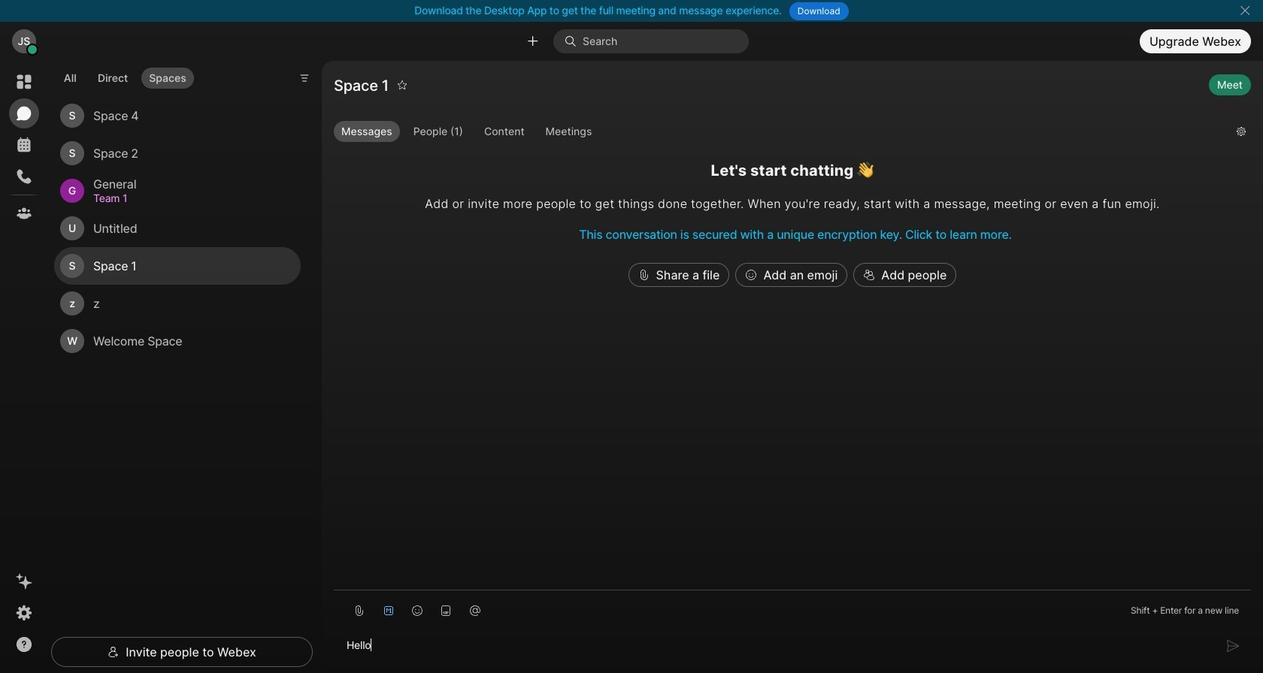 Task type: describe. For each thing, give the bounding box(es) containing it.
z list item
[[54, 285, 301, 323]]

welcome space list item
[[54, 323, 301, 360]]

cancel_16 image
[[1239, 5, 1251, 17]]

space 2 list item
[[54, 135, 301, 172]]

space 4 list item
[[54, 97, 301, 135]]



Task type: locate. For each thing, give the bounding box(es) containing it.
message composer toolbar element
[[334, 591, 1251, 626]]

team 1 element
[[93, 190, 283, 207]]

tab list
[[53, 59, 198, 93]]

navigation
[[0, 61, 48, 674]]

space 1 list item
[[54, 248, 301, 285]]

untitled list item
[[54, 210, 301, 248]]

group
[[334, 121, 1225, 145]]

general list item
[[54, 172, 301, 210]]

webex tab list
[[9, 67, 39, 229]]



Task type: vqa. For each thing, say whether or not it's contained in the screenshot.
cancel_16 IMAGE
yes



